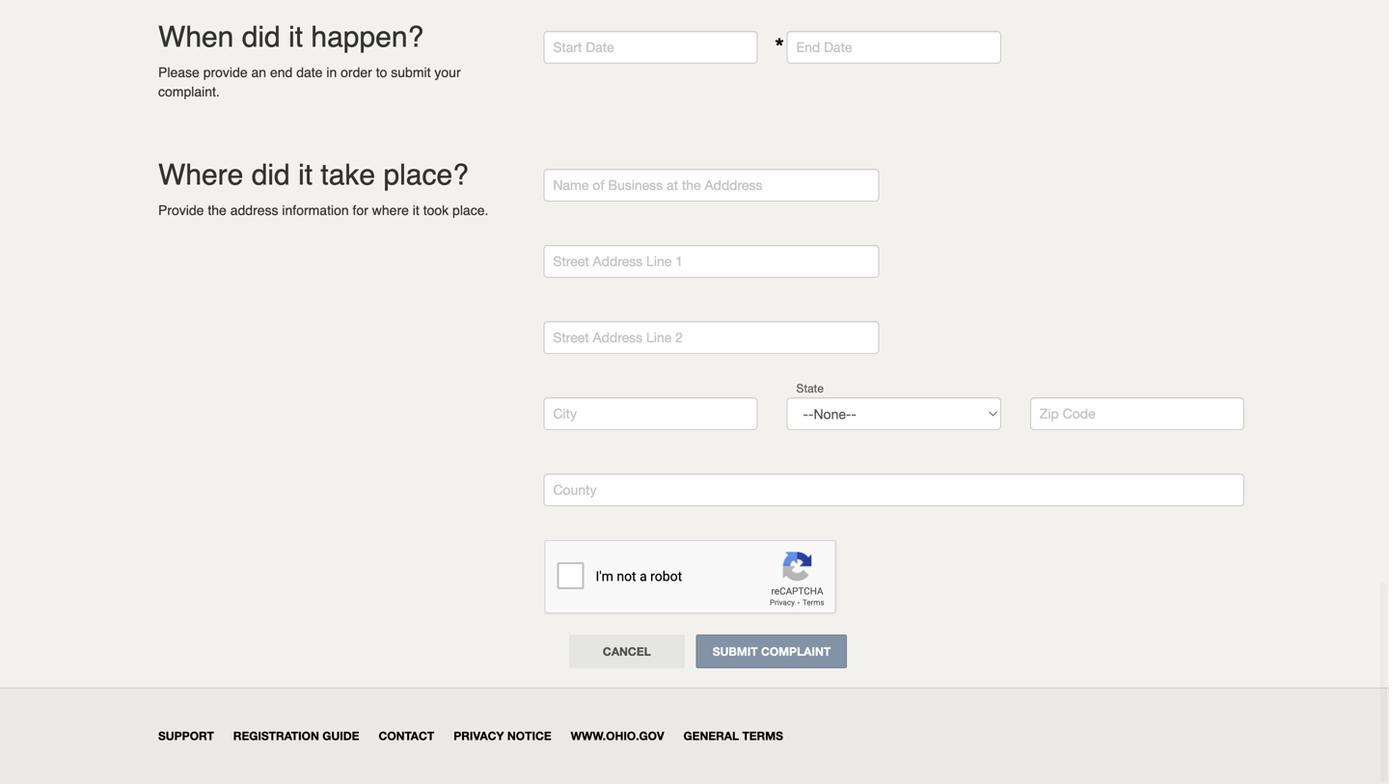 Task type: vqa. For each thing, say whether or not it's contained in the screenshot.
Google to the bottom
no



Task type: describe. For each thing, give the bounding box(es) containing it.
where
[[372, 203, 409, 218]]

Street Address Line 2 text field
[[543, 321, 879, 354]]

place.
[[452, 203, 488, 218]]

0 vertical spatial the
[[682, 177, 701, 193]]

it for take
[[298, 158, 313, 191]]

name of business at the adddress
[[553, 177, 762, 193]]

registration guide link
[[233, 729, 359, 743]]

name
[[553, 177, 589, 193]]

general terms
[[683, 729, 783, 743]]

City text field
[[543, 397, 758, 430]]

cancel
[[603, 645, 651, 658]]

Start Date text field
[[543, 31, 758, 64]]

adddress
[[705, 177, 762, 193]]

did for where
[[251, 158, 290, 191]]

date for end date
[[824, 39, 852, 55]]

provide
[[203, 65, 248, 80]]

address for 2
[[593, 329, 643, 345]]

to
[[376, 65, 387, 80]]

support
[[158, 729, 214, 743]]

terms
[[742, 729, 783, 743]]

End Date text field
[[787, 31, 1001, 64]]

where
[[158, 158, 243, 191]]

contact link
[[379, 729, 434, 743]]

address
[[230, 203, 278, 218]]

street for street address line 1
[[553, 253, 589, 269]]

County text field
[[543, 474, 1244, 506]]

end
[[796, 39, 820, 55]]

2
[[675, 329, 683, 345]]

www.ohio.gov link
[[571, 729, 664, 743]]

at
[[667, 177, 678, 193]]

did for when
[[242, 20, 280, 54]]

for
[[353, 203, 368, 218]]

general
[[683, 729, 739, 743]]

your
[[434, 65, 461, 80]]

date
[[296, 65, 323, 80]]

of
[[593, 177, 604, 193]]

support link
[[158, 729, 214, 743]]

privacy notice link
[[454, 729, 551, 743]]

business
[[608, 177, 663, 193]]

please
[[158, 65, 199, 80]]

line for 2
[[646, 329, 672, 345]]

2 vertical spatial it
[[413, 203, 419, 218]]

county
[[553, 482, 597, 498]]

general terms link
[[683, 729, 783, 743]]



Task type: locate. For each thing, give the bounding box(es) containing it.
did
[[242, 20, 280, 54], [251, 158, 290, 191]]

1 vertical spatial street
[[553, 329, 589, 345]]

date for start date
[[586, 39, 614, 55]]

state
[[796, 382, 824, 395]]

0 horizontal spatial the
[[208, 203, 227, 218]]

1 horizontal spatial the
[[682, 177, 701, 193]]

line left 1
[[646, 253, 672, 269]]

0 vertical spatial did
[[242, 20, 280, 54]]

line for 1
[[646, 253, 672, 269]]

take
[[321, 158, 375, 191]]

1
[[675, 253, 683, 269]]

Zip Code text field
[[1030, 397, 1244, 430]]

it for happen?
[[288, 20, 303, 54]]

zip
[[1040, 406, 1059, 422]]

happen?
[[311, 20, 424, 54]]

city
[[553, 406, 577, 422]]

start
[[553, 39, 582, 55]]

registration
[[233, 729, 319, 743]]

it up "information"
[[298, 158, 313, 191]]

street down name
[[553, 253, 589, 269]]

please provide an end date in order to submit your complaint.
[[158, 65, 461, 99]]

None button
[[696, 635, 847, 669]]

0 vertical spatial it
[[288, 20, 303, 54]]

provide the address information for where it took place.
[[158, 203, 488, 218]]

the right at
[[682, 177, 701, 193]]

0 horizontal spatial date
[[586, 39, 614, 55]]

it up date
[[288, 20, 303, 54]]

end date
[[796, 39, 852, 55]]

the
[[682, 177, 701, 193], [208, 203, 227, 218]]

end
[[270, 65, 293, 80]]

www.ohio.gov
[[571, 729, 664, 743]]

did up an
[[242, 20, 280, 54]]

2 street from the top
[[553, 329, 589, 345]]

guide
[[322, 729, 359, 743]]

in
[[326, 65, 337, 80]]

street up city
[[553, 329, 589, 345]]

Name of Business at the Adddress text field
[[543, 169, 879, 202]]

submit
[[391, 65, 431, 80]]

zip code
[[1040, 406, 1095, 422]]

1 horizontal spatial date
[[824, 39, 852, 55]]

date
[[586, 39, 614, 55], [824, 39, 852, 55]]

privacy notice
[[454, 729, 551, 743]]

1 vertical spatial line
[[646, 329, 672, 345]]

provide
[[158, 203, 204, 218]]

Street Address Line 1 text field
[[543, 245, 879, 278]]

1 address from the top
[[593, 253, 643, 269]]

1 date from the left
[[586, 39, 614, 55]]

1 vertical spatial the
[[208, 203, 227, 218]]

registration guide
[[233, 729, 359, 743]]

1 vertical spatial it
[[298, 158, 313, 191]]

address left 2 at left top
[[593, 329, 643, 345]]

where did it take place?
[[158, 158, 469, 191]]

line
[[646, 253, 672, 269], [646, 329, 672, 345]]

date right start
[[586, 39, 614, 55]]

1 street from the top
[[553, 253, 589, 269]]

2 date from the left
[[824, 39, 852, 55]]

address left 1
[[593, 253, 643, 269]]

when did it happen?
[[158, 20, 424, 54]]

start date
[[553, 39, 614, 55]]

complaint.
[[158, 84, 220, 99]]

code
[[1063, 406, 1095, 422]]

an
[[251, 65, 266, 80]]

took
[[423, 203, 449, 218]]

street
[[553, 253, 589, 269], [553, 329, 589, 345]]

information
[[282, 203, 349, 218]]

1 vertical spatial address
[[593, 329, 643, 345]]

0 vertical spatial street
[[553, 253, 589, 269]]

order
[[341, 65, 372, 80]]

1 line from the top
[[646, 253, 672, 269]]

notice
[[507, 729, 551, 743]]

it
[[288, 20, 303, 54], [298, 158, 313, 191], [413, 203, 419, 218]]

street address line 2
[[553, 329, 683, 345]]

the right provide
[[208, 203, 227, 218]]

cancel link
[[569, 635, 685, 669]]

2 address from the top
[[593, 329, 643, 345]]

street address line 1
[[553, 253, 683, 269]]

0 vertical spatial line
[[646, 253, 672, 269]]

date right 'end'
[[824, 39, 852, 55]]

privacy
[[454, 729, 504, 743]]

it left took
[[413, 203, 419, 218]]

contact
[[379, 729, 434, 743]]

2 line from the top
[[646, 329, 672, 345]]

1 vertical spatial did
[[251, 158, 290, 191]]

place?
[[383, 158, 469, 191]]

0 vertical spatial address
[[593, 253, 643, 269]]

address for 1
[[593, 253, 643, 269]]

line left 2 at left top
[[646, 329, 672, 345]]

street for street address line 2
[[553, 329, 589, 345]]

when
[[158, 20, 234, 54]]

address
[[593, 253, 643, 269], [593, 329, 643, 345]]

did up 'address'
[[251, 158, 290, 191]]



